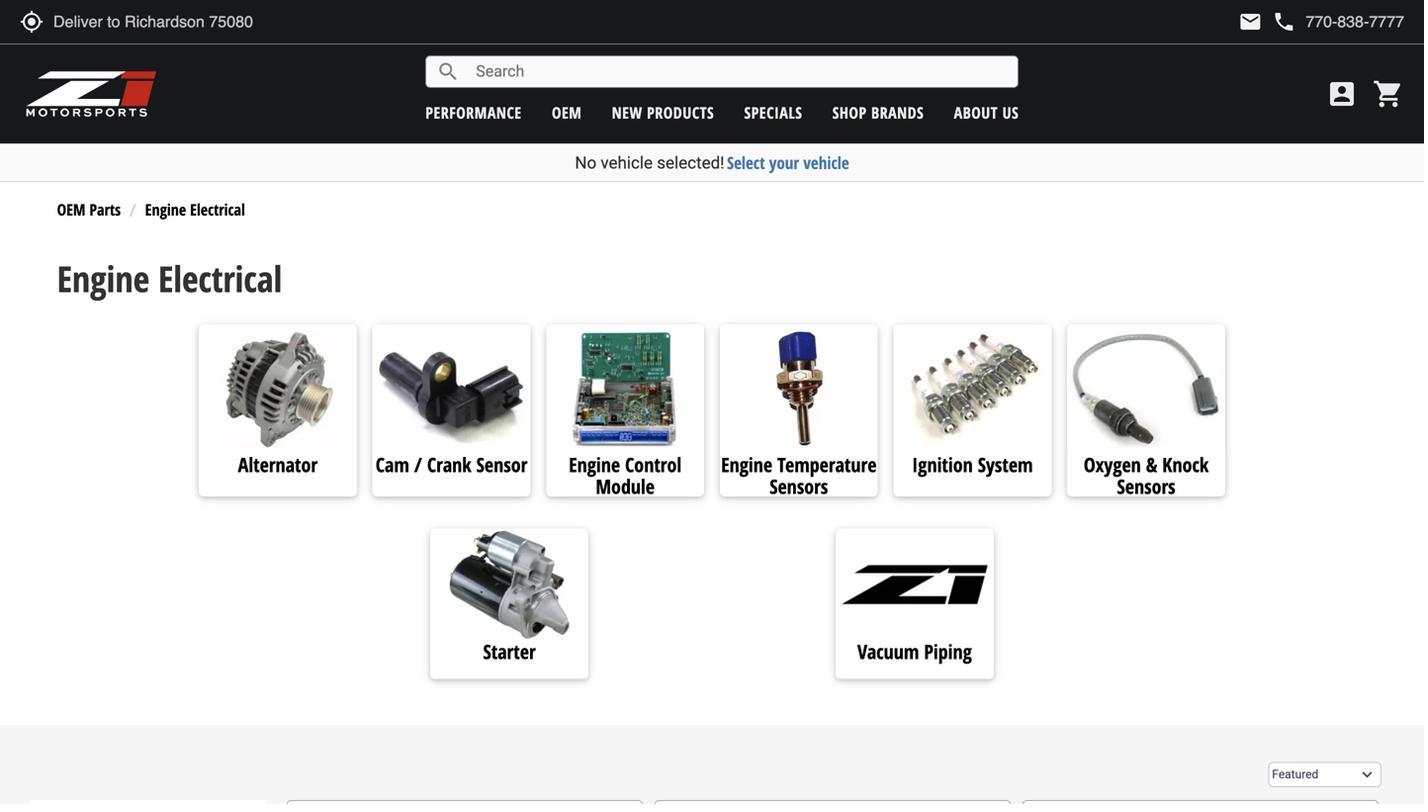 Task type: locate. For each thing, give the bounding box(es) containing it.
piping
[[925, 638, 973, 665]]

about us link
[[955, 102, 1019, 123]]

oem parts link
[[57, 199, 121, 220]]

0 horizontal spatial oem
[[57, 199, 86, 220]]

alternator link
[[199, 451, 357, 479]]

control
[[625, 451, 682, 479]]

engine left control
[[569, 451, 621, 479]]

engine right parts
[[145, 199, 186, 220]]

engine inside the engine control module
[[569, 451, 621, 479]]

Search search field
[[460, 56, 1019, 87]]

parts
[[89, 199, 121, 220]]

oem
[[552, 102, 582, 123], [57, 199, 86, 220]]

new products
[[612, 102, 715, 123]]

engine temperature sensors
[[722, 451, 877, 500]]

vehicle
[[804, 151, 850, 174], [601, 153, 653, 173]]

vehicle right no
[[601, 153, 653, 173]]

knock
[[1163, 451, 1210, 479]]

ignition system
[[913, 451, 1034, 479]]

0 vertical spatial oem
[[552, 102, 582, 123]]

vacuum piping
[[858, 638, 973, 665]]

performance
[[426, 102, 522, 123]]

selected!
[[657, 153, 725, 173]]

about us
[[955, 102, 1019, 123]]

account_box
[[1327, 78, 1359, 110]]

1 sensors from the left
[[770, 473, 829, 500]]

brands
[[872, 102, 924, 123]]

account_box link
[[1322, 78, 1364, 110]]

&
[[1147, 451, 1158, 479]]

starter
[[483, 638, 536, 665]]

engine electrical right parts
[[145, 199, 245, 220]]

engine electrical
[[145, 199, 245, 220], [57, 255, 282, 303]]

electrical
[[190, 199, 245, 220], [158, 255, 282, 303]]

/
[[414, 451, 422, 479]]

engine
[[145, 199, 186, 220], [57, 255, 150, 303], [569, 451, 621, 479], [722, 451, 773, 479]]

vehicle right your
[[804, 151, 850, 174]]

engine temperature sensors link
[[720, 451, 878, 500]]

1 horizontal spatial vehicle
[[804, 151, 850, 174]]

engine left temperature
[[722, 451, 773, 479]]

engine for engine control module link
[[569, 451, 621, 479]]

about
[[955, 102, 999, 123]]

sensors
[[770, 473, 829, 500], [1118, 473, 1176, 500]]

1 vertical spatial oem
[[57, 199, 86, 220]]

0 horizontal spatial sensors
[[770, 473, 829, 500]]

engine control module link
[[546, 451, 705, 500]]

2 sensors from the left
[[1118, 473, 1176, 500]]

1 horizontal spatial sensors
[[1118, 473, 1176, 500]]

0 vertical spatial electrical
[[190, 199, 245, 220]]

new products link
[[612, 102, 715, 123]]

select
[[727, 151, 766, 174]]

oem left parts
[[57, 199, 86, 220]]

1 horizontal spatial oem
[[552, 102, 582, 123]]

oem up no
[[552, 102, 582, 123]]

engine for engine temperature sensors link
[[722, 451, 773, 479]]

0 horizontal spatial vehicle
[[601, 153, 653, 173]]

engine inside engine temperature sensors
[[722, 451, 773, 479]]

engine electrical down engine electrical link
[[57, 255, 282, 303]]

my_location
[[20, 10, 44, 34]]

crank
[[427, 451, 472, 479]]

sensor
[[477, 451, 528, 479]]

oxygen
[[1084, 451, 1142, 479]]

no
[[575, 153, 597, 173]]



Task type: describe. For each thing, give the bounding box(es) containing it.
oem parts
[[57, 199, 121, 220]]

search
[[437, 60, 460, 84]]

sensors inside engine temperature sensors
[[770, 473, 829, 500]]

engine electrical link
[[145, 199, 245, 220]]

specials
[[745, 102, 803, 123]]

vehicle inside no vehicle selected! select your vehicle
[[601, 153, 653, 173]]

shop brands
[[833, 102, 924, 123]]

products
[[647, 102, 715, 123]]

us
[[1003, 102, 1019, 123]]

engine down parts
[[57, 255, 150, 303]]

oem link
[[552, 102, 582, 123]]

temperature
[[778, 451, 877, 479]]

shopping_cart
[[1374, 78, 1405, 110]]

system
[[978, 451, 1034, 479]]

mail link
[[1239, 10, 1263, 34]]

cam / crank sensor link
[[373, 451, 531, 479]]

new
[[612, 102, 643, 123]]

cam / crank sensor
[[376, 451, 528, 479]]

oxygen & knock sensors link
[[1068, 451, 1226, 500]]

ignition system link
[[894, 451, 1052, 479]]

oxygen & knock sensors
[[1084, 451, 1210, 500]]

mail
[[1239, 10, 1263, 34]]

1 vertical spatial electrical
[[158, 255, 282, 303]]

shopping_cart link
[[1369, 78, 1405, 110]]

no vehicle selected! select your vehicle
[[575, 151, 850, 174]]

sensors inside 'oxygen & knock sensors'
[[1118, 473, 1176, 500]]

select your vehicle link
[[727, 151, 850, 174]]

z1 motorsports logo image
[[25, 69, 158, 119]]

specials link
[[745, 102, 803, 123]]

engine control module
[[569, 451, 682, 500]]

oem for oem parts
[[57, 199, 86, 220]]

engine for engine electrical link
[[145, 199, 186, 220]]

starter link
[[431, 638, 589, 665]]

phone link
[[1273, 10, 1405, 34]]

0 vertical spatial engine electrical
[[145, 199, 245, 220]]

ignition
[[913, 451, 974, 479]]

shop brands link
[[833, 102, 924, 123]]

shop
[[833, 102, 867, 123]]

phone
[[1273, 10, 1297, 34]]

your
[[770, 151, 800, 174]]

vacuum piping link
[[836, 638, 994, 665]]

performance link
[[426, 102, 522, 123]]

cam
[[376, 451, 410, 479]]

alternator
[[238, 451, 318, 479]]

1 vertical spatial engine electrical
[[57, 255, 282, 303]]

vacuum
[[858, 638, 920, 665]]

module
[[596, 473, 655, 500]]

oem for oem link
[[552, 102, 582, 123]]

mail phone
[[1239, 10, 1297, 34]]



Task type: vqa. For each thing, say whether or not it's contained in the screenshot.
electrical
yes



